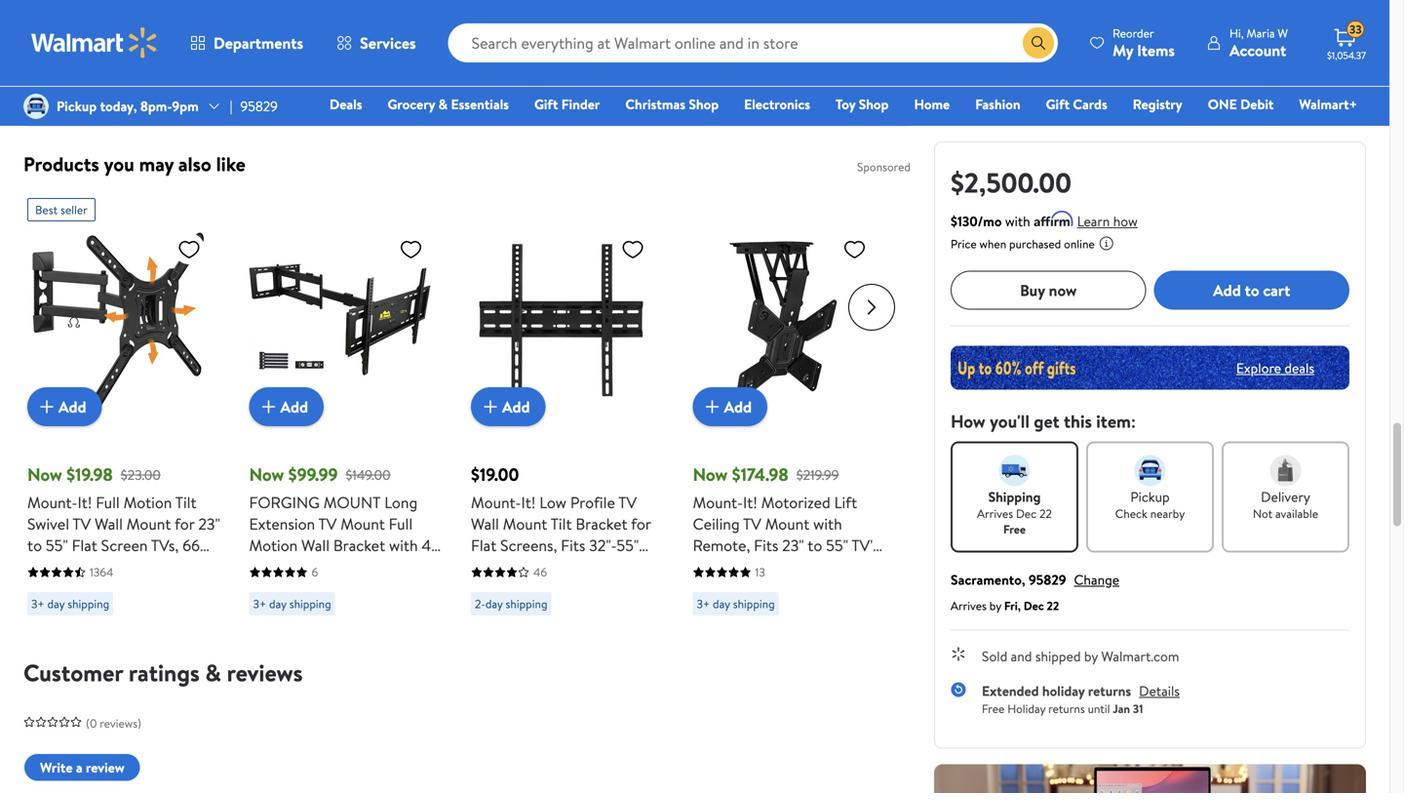 Task type: describe. For each thing, give the bounding box(es) containing it.
22 inside sacramento, 95829 change arrives by fri, dec 22
[[1047, 598, 1060, 614]]

shipping arrives dec 22 free
[[978, 487, 1053, 538]]

1 3+ from the left
[[31, 596, 45, 612]]

add to favorites list, mount-it! low profile tv wall mount tilt bracket for flat screens, fits 32"-55" tvs, 77 lbs. capacity image
[[621, 237, 645, 261]]

hi,
[[1230, 25, 1244, 41]]

fashion
[[976, 95, 1021, 114]]

2 shipping from the left
[[289, 596, 331, 612]]

one
[[1209, 95, 1238, 114]]

lbs.,
[[777, 556, 807, 578]]

lbs. inside now $19.98 $23.00 mount-it! full motion tilt swivel tv wall mount for 23" to 55" flat screen tvs, 66 lbs. capacity, 15" extension, bonus hdmi cable
[[27, 556, 49, 578]]

explore deals
[[1237, 358, 1315, 377]]

add to cart image for mount-it! full motion tilt swivel tv wall mount for 23" to 55" flat screen tvs, 66 lbs. capacity, 15" extension, bonus hdmi cable image
[[35, 395, 59, 419]]

customer ratings & reviews
[[23, 657, 303, 689]]

now for $174.98
[[693, 462, 728, 487]]

purchased
[[1010, 236, 1062, 252]]

buy
[[1021, 279, 1046, 301]]

( 0 reviews )
[[86, 715, 141, 732]]

1 3+ day shipping from the left
[[31, 596, 109, 612]]

you
[[104, 150, 134, 178]]

capitalone image
[[102, 67, 181, 117]]

)
[[137, 715, 141, 732]]

110
[[389, 599, 408, 620]]

details button
[[1140, 681, 1180, 700]]

learn for learn how
[[1078, 212, 1111, 231]]

shop for christmas shop
[[689, 95, 719, 114]]

essentials
[[451, 95, 509, 114]]

23" for $19.98
[[198, 513, 220, 535]]

also
[[178, 150, 211, 178]]

55" for mount-
[[617, 535, 639, 556]]

mount inside now $174.98 $219.99 mount-it! motorized lift ceiling tv mount with remote,  fits 23" to 55" tv's, capacity 66 lbs., works for flat and pitched ceilings
[[766, 513, 810, 535]]

account
[[1230, 40, 1287, 61]]

toy shop link
[[827, 94, 898, 115]]

grocery
[[388, 95, 435, 114]]

more
[[801, 81, 832, 100]]

product group containing $19.00
[[471, 190, 666, 623]]

66 inside now $174.98 $219.99 mount-it! motorized lift ceiling tv mount with remote,  fits 23" to 55" tv's, capacity 66 lbs., works for flat and pitched ceilings
[[756, 556, 773, 578]]

sacramento,
[[951, 570, 1026, 589]]

$219.99
[[797, 465, 840, 484]]

for inside now $174.98 $219.99 mount-it! motorized lift ceiling tv mount with remote,  fits 23" to 55" tv's, capacity 66 lbs., works for flat and pitched ceilings
[[856, 556, 876, 578]]

lbs
[[412, 599, 431, 620]]

1 horizontal spatial reviews
[[227, 657, 303, 689]]

swivel
[[27, 513, 69, 535]]

with up price when purchased online
[[1006, 212, 1031, 231]]

learn how button
[[1078, 211, 1138, 232]]

for inside now $99.99 $149.00 forging mount long extension tv mount full motion wall bracket with 43 inch articulating arm for 37- 80 inch flat/curve tvs, max 600x400mm, holds 110 lbs
[[397, 556, 417, 578]]

one debit link
[[1200, 94, 1283, 115]]

add button for mount-it! full motion tilt swivel tv wall mount for 23" to 55" flat screen tvs, 66 lbs. capacity, 15" extension, bonus hdmi cable image
[[27, 387, 102, 426]]

3+ day shipping for now $174.98
[[697, 596, 775, 612]]

$99.99
[[288, 462, 338, 487]]

motorized
[[762, 492, 831, 513]]

now for $99.99
[[249, 462, 284, 487]]

capacity,
[[53, 556, 115, 578]]

pickup for today,
[[57, 97, 97, 116]]

dec inside sacramento, 95829 change arrives by fri, dec 22
[[1024, 598, 1045, 614]]

to for $174.98
[[808, 535, 823, 556]]

long
[[385, 492, 418, 513]]

product group containing now $19.98
[[27, 190, 222, 623]]

delivery
[[1262, 487, 1311, 506]]

66 inside now $19.98 $23.00 mount-it! full motion tilt swivel tv wall mount for 23" to 55" flat screen tvs, 66 lbs. capacity, 15" extension, bonus hdmi cable
[[183, 535, 200, 556]]

9pm
[[172, 97, 199, 116]]

nearby
[[1151, 505, 1186, 522]]

0 vertical spatial &
[[439, 95, 448, 114]]

capacity inside now $174.98 $219.99 mount-it! motorized lift ceiling tv mount with remote,  fits 23" to 55" tv's, capacity 66 lbs., works for flat and pitched ceilings
[[693, 556, 752, 578]]

details
[[1140, 681, 1180, 700]]

2-day shipping
[[475, 596, 548, 612]]

Walmart Site-Wide search field
[[448, 23, 1059, 62]]

forging mount long extension tv mount full motion wall bracket with 43 inch articulating arm for 37-80 inch flat/curve tvs, max 600x400mm, holds 110 lbs image
[[249, 229, 431, 411]]

gift finder
[[535, 95, 600, 114]]

46
[[534, 564, 547, 580]]

with left no
[[626, 79, 655, 100]]

tvs, inside now $19.98 $23.00 mount-it! full motion tilt swivel tv wall mount for 23" to 55" flat screen tvs, 66 lbs. capacity, 15" extension, bonus hdmi cable
[[151, 535, 179, 556]]

free for shipping
[[1004, 521, 1026, 538]]

31
[[1134, 700, 1144, 717]]

my
[[1113, 40, 1134, 61]]

23" for $174.98
[[783, 535, 805, 556]]

1 vertical spatial and
[[1011, 647, 1033, 666]]

add for product group containing $19.00
[[502, 396, 530, 417]]

sponsored
[[858, 159, 911, 175]]

registry link
[[1125, 94, 1192, 115]]

13
[[756, 564, 766, 580]]

32"-
[[589, 535, 617, 556]]

to inside button
[[1245, 279, 1260, 301]]

mount- for $174.98
[[693, 492, 743, 513]]

electronics
[[745, 95, 811, 114]]

add left cart
[[1214, 279, 1242, 301]]

3 day from the left
[[486, 596, 503, 612]]

tvs, inside now $99.99 $149.00 forging mount long extension tv mount full motion wall bracket with 43 inch articulating arm for 37- 80 inch flat/curve tvs, max 600x400mm, holds 110 lbs
[[379, 578, 406, 599]]

may
[[139, 150, 174, 178]]

flat inside now $19.98 $23.00 mount-it! full motion tilt swivel tv wall mount for 23" to 55" flat screen tvs, 66 lbs. capacity, 15" extension, bonus hdmi cable
[[72, 535, 97, 556]]

ratings
[[129, 657, 200, 689]]

add button for forging mount long extension tv mount full motion wall bracket with 43 inch articulating arm for 37-80 inch flat/curve tvs, max 600x400mm, holds 110 lbs image
[[249, 387, 324, 426]]

learn for learn more
[[765, 81, 798, 100]]

it! inside $19.00 mount-it! low profile tv wall mount tilt bracket for flat screens, fits 32"-55" tvs, 77 lbs. capacity
[[521, 492, 536, 513]]

grocery & essentials link
[[379, 94, 518, 115]]

max
[[410, 578, 438, 599]]

walmart image
[[31, 27, 158, 59]]

add to favorites list, forging mount long extension tv mount full motion wall bracket with 43 inch articulating arm for 37-80 inch flat/curve tvs, max 600x400mm, holds 110 lbs image
[[400, 237, 423, 261]]

product group containing now $174.98
[[693, 190, 888, 623]]

get
[[1034, 409, 1060, 434]]

earn 5% cash back on walmart.com. see if you're pre-approved with no credit risk.
[[197, 79, 749, 100]]

this
[[1064, 409, 1093, 434]]

like
[[216, 150, 246, 178]]

reorder my items
[[1113, 25, 1176, 61]]

now $174.98 $219.99 mount-it! motorized lift ceiling tv mount with remote,  fits 23" to 55" tv's, capacity 66 lbs., works for flat and pitched ceilings
[[693, 462, 883, 599]]

for inside now $19.98 $23.00 mount-it! full motion tilt swivel tv wall mount for 23" to 55" flat screen tvs, 66 lbs. capacity, 15" extension, bonus hdmi cable
[[175, 513, 195, 535]]

profile
[[571, 492, 615, 513]]

43
[[422, 535, 440, 556]]

add to favorites list, mount-it! motorized lift ceiling tv mount with remote,  fits 23" to 55" tv's, capacity 66 lbs., works for flat and pitched ceilings image
[[843, 237, 867, 261]]

inch down extension
[[249, 556, 277, 578]]

with inside now $99.99 $149.00 forging mount long extension tv mount full motion wall bracket with 43 inch articulating arm for 37- 80 inch flat/curve tvs, max 600x400mm, holds 110 lbs
[[389, 535, 418, 556]]

no
[[658, 79, 675, 100]]

$19.00 mount-it! low profile tv wall mount tilt bracket for flat screens, fits 32"-55" tvs, 77 lbs. capacity
[[471, 462, 651, 578]]

add button for mount-it! motorized lift ceiling tv mount with remote,  fits 23" to 55" tv's, capacity 66 lbs., works for flat and pitched ceilings image
[[693, 387, 768, 426]]

grocery & essentials
[[388, 95, 509, 114]]

mount-it! full motion tilt swivel tv wall mount for 23" to 55" flat screen tvs, 66 lbs. capacity, 15" extension, bonus hdmi cable image
[[27, 229, 209, 411]]

80
[[249, 578, 268, 599]]

bracket inside $19.00 mount-it! low profile tv wall mount tilt bracket for flat screens, fits 32"-55" tvs, 77 lbs. capacity
[[576, 513, 628, 535]]

inch right 80 in the left of the page
[[271, 578, 299, 599]]

seller
[[60, 201, 88, 218]]

mount-it! low profile tv wall mount tilt bracket for flat screens, fits 32"-55" tvs, 77 lbs. capacity image
[[471, 229, 653, 411]]

tv inside now $19.98 $23.00 mount-it! full motion tilt swivel tv wall mount for 23" to 55" flat screen tvs, 66 lbs. capacity, 15" extension, bonus hdmi cable
[[73, 513, 91, 535]]

and inside now $174.98 $219.99 mount-it! motorized lift ceiling tv mount with remote,  fits 23" to 55" tv's, capacity 66 lbs., works for flat and pitched ceilings
[[723, 578, 747, 599]]

today,
[[100, 97, 137, 116]]

sold and shipped by walmart.com
[[982, 647, 1180, 666]]

by inside sacramento, 95829 change arrives by fri, dec 22
[[990, 598, 1002, 614]]

add to favorites list, mount-it! full motion tilt swivel tv wall mount for 23" to 55" flat screen tvs, 66 lbs. capacity, 15" extension, bonus hdmi cable image
[[178, 237, 201, 261]]

it! for $19.98
[[78, 492, 92, 513]]

3+ for now $99.99
[[253, 596, 266, 612]]

search icon image
[[1031, 35, 1047, 51]]

pickup today, 8pm-9pm
[[57, 97, 199, 116]]

products
[[23, 150, 99, 178]]

now $19.98 $23.00 mount-it! full motion tilt swivel tv wall mount for 23" to 55" flat screen tvs, 66 lbs. capacity, 15" extension, bonus hdmi cable
[[27, 462, 220, 599]]

capital one  earn 5% cash back on walmart.com. see if you're pre-approved with no credit risk. learn more element
[[765, 80, 832, 101]]

mount- inside $19.00 mount-it! low profile tv wall mount tilt bracket for flat screens, fits 32"-55" tvs, 77 lbs. capacity
[[471, 492, 521, 513]]

holiday
[[1008, 700, 1046, 717]]

if
[[471, 79, 481, 100]]

motion inside now $19.98 $23.00 mount-it! full motion tilt swivel tv wall mount for 23" to 55" flat screen tvs, 66 lbs. capacity, 15" extension, bonus hdmi cable
[[124, 492, 172, 513]]

buy now
[[1021, 279, 1077, 301]]

with inside now $174.98 $219.99 mount-it! motorized lift ceiling tv mount with remote,  fits 23" to 55" tv's, capacity 66 lbs., works for flat and pitched ceilings
[[814, 513, 843, 535]]

legal information image
[[1099, 236, 1115, 251]]

add for product group containing now $99.99
[[280, 396, 308, 417]]

add to cart image for mount-it! motorized lift ceiling tv mount with remote,  fits 23" to 55" tv's, capacity 66 lbs., works for flat and pitched ceilings image
[[701, 395, 724, 419]]

wall inside now $19.98 $23.00 mount-it! full motion tilt swivel tv wall mount for 23" to 55" flat screen tvs, 66 lbs. capacity, 15" extension, bonus hdmi cable
[[95, 513, 123, 535]]

add up $19.98
[[59, 396, 86, 417]]

intent image for delivery image
[[1271, 455, 1302, 486]]

arrives inside sacramento, 95829 change arrives by fri, dec 22
[[951, 598, 987, 614]]

articulating
[[281, 556, 361, 578]]

mount-it! motorized lift ceiling tv mount with remote,  fits 23" to 55" tv's, capacity 66 lbs., works for flat and pitched ceilings image
[[693, 229, 875, 411]]

available
[[1276, 505, 1319, 522]]

items
[[1138, 40, 1176, 61]]

works
[[810, 556, 852, 578]]

extended
[[982, 681, 1040, 700]]

add to cart button
[[1155, 271, 1350, 310]]

products you may also like
[[23, 150, 246, 178]]

you're
[[485, 79, 527, 100]]

now for $19.98
[[27, 462, 62, 487]]

it! for $174.98
[[743, 492, 758, 513]]

learn how
[[1078, 212, 1138, 231]]



Task type: vqa. For each thing, say whether or not it's contained in the screenshot.
TV in Now $99.99 $149.00 FORGING MOUNT Long Extension TV Mount Full Motion Wall Bracket with 43 inch Articulating Arm for 37- 80 inch Flat/Curve TVs, Max 600x400mm, Holds 110 lbs
yes



Task type: locate. For each thing, give the bounding box(es) containing it.
christmas shop link
[[617, 94, 728, 115]]

free inside shipping arrives dec 22 free
[[1004, 521, 1026, 538]]

pickup inside pickup check nearby
[[1131, 487, 1170, 506]]

0 horizontal spatial fits
[[561, 535, 586, 556]]

free down shipping
[[1004, 521, 1026, 538]]

1 day from the left
[[47, 596, 65, 612]]

flat inside $19.00 mount-it! low profile tv wall mount tilt bracket for flat screens, fits 32"-55" tvs, 77 lbs. capacity
[[471, 535, 497, 556]]

1 add to cart image from the left
[[257, 395, 280, 419]]

3 3+ day shipping from the left
[[697, 596, 775, 612]]

delivery not available
[[1254, 487, 1319, 522]]

motion down $23.00
[[124, 492, 172, 513]]

1 horizontal spatial wall
[[302, 535, 330, 556]]

1 it! from the left
[[78, 492, 92, 513]]

write
[[40, 758, 73, 777]]

shop left "risk."
[[689, 95, 719, 114]]

how you'll get this item:
[[951, 409, 1137, 434]]

shipping down 13
[[733, 596, 775, 612]]

2 horizontal spatial it!
[[743, 492, 758, 513]]

tv inside now $174.98 $219.99 mount-it! motorized lift ceiling tv mount with remote,  fits 23" to 55" tv's, capacity 66 lbs., works for flat and pitched ceilings
[[743, 513, 762, 535]]

gift cards link
[[1038, 94, 1117, 115]]

now inside now $19.98 $23.00 mount-it! full motion tilt swivel tv wall mount for 23" to 55" flat screen tvs, 66 lbs. capacity, 15" extension, bonus hdmi cable
[[27, 462, 62, 487]]

bracket inside now $99.99 $149.00 forging mount long extension tv mount full motion wall bracket with 43 inch articulating arm for 37- 80 inch flat/curve tvs, max 600x400mm, holds 110 lbs
[[334, 535, 386, 556]]

arrives down 'sacramento,'
[[951, 598, 987, 614]]

1 horizontal spatial and
[[1011, 647, 1033, 666]]

95829 for sacramento,
[[1029, 570, 1067, 589]]

1 horizontal spatial lbs.
[[522, 556, 544, 578]]

flat down remote,
[[693, 578, 719, 599]]

55" for $174.98
[[826, 535, 849, 556]]

0 horizontal spatial 3+ day shipping
[[31, 596, 109, 612]]

1 horizontal spatial add to cart image
[[479, 395, 502, 419]]

1 vertical spatial reviews
[[100, 715, 137, 732]]

0 vertical spatial dec
[[1017, 505, 1037, 522]]

one debit
[[1209, 95, 1274, 114]]

0 horizontal spatial tilt
[[175, 492, 197, 513]]

0 horizontal spatial shop
[[689, 95, 719, 114]]

shipping
[[989, 487, 1041, 506]]

add button up $19.98
[[27, 387, 102, 426]]

0 vertical spatial arrives
[[978, 505, 1014, 522]]

0 horizontal spatial 3+
[[31, 596, 45, 612]]

2 horizontal spatial mount-
[[693, 492, 743, 513]]

55" left the ceiling
[[617, 535, 639, 556]]

full left 43
[[389, 513, 413, 535]]

4 mount from the left
[[766, 513, 810, 535]]

full inside now $99.99 $149.00 forging mount long extension tv mount full motion wall bracket with 43 inch articulating arm for 37- 80 inch flat/curve tvs, max 600x400mm, holds 110 lbs
[[389, 513, 413, 535]]

23" down 'motorized'
[[783, 535, 805, 556]]

23" up 'extension,'
[[198, 513, 220, 535]]

600x400mm,
[[249, 599, 342, 620]]

1 horizontal spatial learn
[[1078, 212, 1111, 231]]

next slide for products you may also like list image
[[849, 284, 896, 331]]

1 horizontal spatial returns
[[1089, 681, 1132, 700]]

free inside extended holiday returns details free holiday returns until jan 31
[[982, 700, 1005, 717]]

learn inside capital one  earn 5% cash back on walmart.com. see if you're pre-approved with no credit risk. learn more "element"
[[765, 81, 798, 100]]

1 vertical spatial free
[[982, 700, 1005, 717]]

$174.98
[[732, 462, 789, 487]]

0 horizontal spatial now
[[27, 462, 62, 487]]

to left cart
[[1245, 279, 1260, 301]]

learn up legal information image
[[1078, 212, 1111, 231]]

mount inside now $19.98 $23.00 mount-it! full motion tilt swivel tv wall mount for 23" to 55" flat screen tvs, 66 lbs. capacity, 15" extension, bonus hdmi cable
[[127, 513, 171, 535]]

bracket right low
[[576, 513, 628, 535]]

review
[[86, 758, 125, 777]]

0 horizontal spatial 55"
[[46, 535, 68, 556]]

2 it! from the left
[[521, 492, 536, 513]]

1 vertical spatial motion
[[249, 535, 298, 556]]

1 mount- from the left
[[27, 492, 78, 513]]

shop for toy shop
[[859, 95, 889, 114]]

1 horizontal spatial motion
[[249, 535, 298, 556]]

bracket down the mount
[[334, 535, 386, 556]]

capacity right 46
[[548, 556, 607, 578]]

3 shipping from the left
[[506, 596, 548, 612]]

cards
[[1074, 95, 1108, 114]]

it! down $19.98
[[78, 492, 92, 513]]

1 capacity from the left
[[548, 556, 607, 578]]

how
[[1114, 212, 1138, 231]]

by
[[990, 598, 1002, 614], [1085, 647, 1099, 666]]

0 horizontal spatial to
[[27, 535, 42, 556]]

3+ left flat/curve
[[253, 596, 266, 612]]

bracket
[[576, 513, 628, 535], [334, 535, 386, 556]]

66 right 15" at the left bottom of page
[[183, 535, 200, 556]]

2 add to cart image from the left
[[701, 395, 724, 419]]

0 horizontal spatial it!
[[78, 492, 92, 513]]

services
[[360, 32, 416, 54]]

for left the 37-
[[397, 556, 417, 578]]

reviews down 600x400mm,
[[227, 657, 303, 689]]

reviews right 0
[[100, 715, 137, 732]]

pre-
[[531, 79, 559, 100]]

0 horizontal spatial 95829
[[240, 97, 278, 116]]

now inside now $174.98 $219.99 mount-it! motorized lift ceiling tv mount with remote,  fits 23" to 55" tv's, capacity 66 lbs., works for flat and pitched ceilings
[[693, 462, 728, 487]]

0 vertical spatial learn
[[765, 81, 798, 100]]

Search search field
[[448, 23, 1059, 62]]

0 vertical spatial 95829
[[240, 97, 278, 116]]

3 product group from the left
[[471, 190, 666, 623]]

full inside now $19.98 $23.00 mount-it! full motion tilt swivel tv wall mount for 23" to 55" flat screen tvs, 66 lbs. capacity, 15" extension, bonus hdmi cable
[[96, 492, 120, 513]]

1 horizontal spatial pickup
[[1131, 487, 1170, 506]]

product group containing now $99.99
[[249, 190, 444, 623]]

1 product group from the left
[[27, 190, 222, 623]]

0 horizontal spatial motion
[[124, 492, 172, 513]]

|
[[230, 97, 233, 116]]

item:
[[1097, 409, 1137, 434]]

3 3+ from the left
[[697, 596, 710, 612]]

0 horizontal spatial add to cart image
[[35, 395, 59, 419]]

tilt inside $19.00 mount-it! low profile tv wall mount tilt bracket for flat screens, fits 32"-55" tvs, 77 lbs. capacity
[[551, 513, 572, 535]]

it! inside now $19.98 $23.00 mount-it! full motion tilt swivel tv wall mount for 23" to 55" flat screen tvs, 66 lbs. capacity, 15" extension, bonus hdmi cable
[[78, 492, 92, 513]]

add to cart image up $19.00
[[479, 395, 502, 419]]

4 product group from the left
[[693, 190, 888, 623]]

walmart.com
[[1102, 647, 1180, 666]]

to inside now $19.98 $23.00 mount-it! full motion tilt swivel tv wall mount for 23" to 55" flat screen tvs, 66 lbs. capacity, 15" extension, bonus hdmi cable
[[27, 535, 42, 556]]

23" inside now $19.98 $23.00 mount-it! full motion tilt swivel tv wall mount for 23" to 55" flat screen tvs, 66 lbs. capacity, 15" extension, bonus hdmi cable
[[198, 513, 220, 535]]

mount- inside now $19.98 $23.00 mount-it! full motion tilt swivel tv wall mount for 23" to 55" flat screen tvs, 66 lbs. capacity, 15" extension, bonus hdmi cable
[[27, 492, 78, 513]]

now inside now $99.99 $149.00 forging mount long extension tv mount full motion wall bracket with 43 inch articulating arm for 37- 80 inch flat/curve tvs, max 600x400mm, holds 110 lbs
[[249, 462, 284, 487]]

shipping down 6
[[289, 596, 331, 612]]

2 capacity from the left
[[693, 556, 752, 578]]

arrives inside shipping arrives dec 22 free
[[978, 505, 1014, 522]]

now up the ceiling
[[693, 462, 728, 487]]

1 horizontal spatial add to cart image
[[701, 395, 724, 419]]

1 horizontal spatial 95829
[[1029, 570, 1067, 589]]

2 lbs. from the left
[[522, 556, 544, 578]]

shipping down 1364
[[68, 596, 109, 612]]

how
[[951, 409, 986, 434]]

with left 43
[[389, 535, 418, 556]]

2 mount from the left
[[341, 513, 385, 535]]

and left 13
[[723, 578, 747, 599]]

tvs, right screen on the bottom left of the page
[[151, 535, 179, 556]]

mount- down $19.98
[[27, 492, 78, 513]]

arrives down the intent image for shipping
[[978, 505, 1014, 522]]

2 3+ day shipping from the left
[[253, 596, 331, 612]]

gift for gift cards
[[1046, 95, 1070, 114]]

55" left tv's,
[[826, 535, 849, 556]]

add for product group containing now $174.98
[[724, 396, 752, 417]]

3+ left hdmi
[[31, 596, 45, 612]]

23"
[[198, 513, 220, 535], [783, 535, 805, 556]]

95829 inside sacramento, 95829 change arrives by fri, dec 22
[[1029, 570, 1067, 589]]

and right "sold"
[[1011, 647, 1033, 666]]

day left pitched
[[713, 596, 731, 612]]

2 shop from the left
[[859, 95, 889, 114]]

shop
[[689, 95, 719, 114], [859, 95, 889, 114]]

95829 right |
[[240, 97, 278, 116]]

2-
[[475, 596, 486, 612]]

77
[[503, 556, 518, 578]]

walmart.com.
[[346, 79, 439, 100]]

0 horizontal spatial reviews
[[100, 715, 137, 732]]

up to sixty percent off deals. shop now. image
[[951, 346, 1350, 390]]

arrives
[[978, 505, 1014, 522], [951, 598, 987, 614]]

1 vertical spatial learn
[[1078, 212, 1111, 231]]

fits left 32"-
[[561, 535, 586, 556]]

pickup down intent image for pickup
[[1131, 487, 1170, 506]]

55" inside $19.00 mount-it! low profile tv wall mount tilt bracket for flat screens, fits 32"-55" tvs, 77 lbs. capacity
[[617, 535, 639, 556]]

2 horizontal spatial 3+ day shipping
[[697, 596, 775, 612]]

pickup for check
[[1131, 487, 1170, 506]]

3 it! from the left
[[743, 492, 758, 513]]

learn inside learn how button
[[1078, 212, 1111, 231]]

add button up $99.99
[[249, 387, 324, 426]]

holds
[[346, 599, 385, 620]]

for up 'extension,'
[[175, 513, 195, 535]]

free for extended
[[982, 700, 1005, 717]]

4 day from the left
[[713, 596, 731, 612]]

1 shipping from the left
[[68, 596, 109, 612]]

95829 left change
[[1029, 570, 1067, 589]]

a
[[76, 758, 83, 777]]

1 horizontal spatial tvs,
[[379, 578, 406, 599]]

0 vertical spatial 22
[[1040, 505, 1053, 522]]

tv inside $19.00 mount-it! low profile tv wall mount tilt bracket for flat screens, fits 32"-55" tvs, 77 lbs. capacity
[[619, 492, 637, 513]]

0 vertical spatial by
[[990, 598, 1002, 614]]

mount up 77
[[503, 513, 548, 535]]

2 add button from the left
[[249, 387, 324, 426]]

wall inside $19.00 mount-it! low profile tv wall mount tilt bracket for flat screens, fits 32"-55" tvs, 77 lbs. capacity
[[471, 513, 499, 535]]

& right ratings
[[205, 657, 221, 689]]

fits up 13
[[754, 535, 779, 556]]

learn more
[[765, 81, 832, 100]]

credit
[[679, 79, 719, 100]]

write a review link
[[23, 753, 141, 782]]

0 horizontal spatial 23"
[[198, 513, 220, 535]]

sacramento, 95829 change arrives by fri, dec 22
[[951, 570, 1120, 614]]

returns left until
[[1049, 700, 1086, 717]]

2 3+ from the left
[[253, 596, 266, 612]]

2 horizontal spatial 3+
[[697, 596, 710, 612]]

customer
[[23, 657, 123, 689]]

0 horizontal spatial &
[[205, 657, 221, 689]]

to right lbs.,
[[808, 535, 823, 556]]

3 add button from the left
[[471, 387, 546, 426]]

to up bonus
[[27, 535, 42, 556]]

0 vertical spatial motion
[[124, 492, 172, 513]]

it! inside now $174.98 $219.99 mount-it! motorized lift ceiling tv mount with remote,  fits 23" to 55" tv's, capacity 66 lbs., works for flat and pitched ceilings
[[743, 492, 758, 513]]

reorder
[[1113, 25, 1155, 41]]

mount inside $19.00 mount-it! low profile tv wall mount tilt bracket for flat screens, fits 32"-55" tvs, 77 lbs. capacity
[[503, 513, 548, 535]]

1 horizontal spatial now
[[249, 462, 284, 487]]

0 horizontal spatial and
[[723, 578, 747, 599]]

christmas
[[626, 95, 686, 114]]

write a review
[[40, 758, 125, 777]]

mount- for $19.98
[[27, 492, 78, 513]]

tv up articulating
[[319, 513, 337, 535]]

 image
[[23, 94, 49, 119]]

pickup
[[57, 97, 97, 116], [1131, 487, 1170, 506]]

flat inside now $174.98 $219.99 mount-it! motorized lift ceiling tv mount with remote,  fits 23" to 55" tv's, capacity 66 lbs., works for flat and pitched ceilings
[[693, 578, 719, 599]]

it! down $174.98
[[743, 492, 758, 513]]

0 horizontal spatial add to cart image
[[257, 395, 280, 419]]

shop right toy
[[859, 95, 889, 114]]

learn
[[765, 81, 798, 100], [1078, 212, 1111, 231]]

0 horizontal spatial flat
[[72, 535, 97, 556]]

0 horizontal spatial mount-
[[27, 492, 78, 513]]

returns left 31
[[1089, 681, 1132, 700]]

learn left more
[[765, 81, 798, 100]]

tv right profile
[[619, 492, 637, 513]]

for inside $19.00 mount-it! low profile tv wall mount tilt bracket for flat screens, fits 32"-55" tvs, 77 lbs. capacity
[[631, 513, 651, 535]]

2 fits from the left
[[754, 535, 779, 556]]

| 95829
[[230, 97, 278, 116]]

add to cart image
[[35, 395, 59, 419], [701, 395, 724, 419]]

3+ day shipping down capacity, in the left of the page
[[31, 596, 109, 612]]

2 add to cart image from the left
[[479, 395, 502, 419]]

0 horizontal spatial gift
[[535, 95, 558, 114]]

bonus
[[27, 578, 69, 599]]

deals
[[1285, 358, 1315, 377]]

for right 32"-
[[631, 513, 651, 535]]

day right 80 in the left of the page
[[269, 596, 287, 612]]

2 horizontal spatial tvs,
[[471, 556, 499, 578]]

1 55" from the left
[[46, 535, 68, 556]]

capacity inside $19.00 mount-it! low profile tv wall mount tilt bracket for flat screens, fits 32"-55" tvs, 77 lbs. capacity
[[548, 556, 607, 578]]

1 horizontal spatial by
[[1085, 647, 1099, 666]]

1 horizontal spatial gift
[[1046, 95, 1070, 114]]

3+ day shipping down 6
[[253, 596, 331, 612]]

affirm image
[[1035, 211, 1074, 226]]

add up $19.00
[[502, 396, 530, 417]]

mount inside now $99.99 $149.00 forging mount long extension tv mount full motion wall bracket with 43 inch articulating arm for 37- 80 inch flat/curve tvs, max 600x400mm, holds 110 lbs
[[341, 513, 385, 535]]

mount up 15" at the left bottom of page
[[127, 513, 171, 535]]

2 horizontal spatial wall
[[471, 513, 499, 535]]

2 day from the left
[[269, 596, 287, 612]]

departments button
[[174, 20, 320, 66]]

motion inside now $99.99 $149.00 forging mount long extension tv mount full motion wall bracket with 43 inch articulating arm for 37- 80 inch flat/curve tvs, max 600x400mm, holds 110 lbs
[[249, 535, 298, 556]]

departments
[[214, 32, 303, 54]]

1 horizontal spatial &
[[439, 95, 448, 114]]

1 add to cart image from the left
[[35, 395, 59, 419]]

now
[[27, 462, 62, 487], [249, 462, 284, 487], [693, 462, 728, 487]]

maria
[[1247, 25, 1276, 41]]

1 horizontal spatial tilt
[[551, 513, 572, 535]]

price
[[951, 236, 977, 252]]

intent image for pickup image
[[1135, 455, 1166, 486]]

flat up 1364
[[72, 535, 97, 556]]

price when purchased online
[[951, 236, 1095, 252]]

2 55" from the left
[[617, 535, 639, 556]]

1 lbs. from the left
[[27, 556, 49, 578]]

1 mount from the left
[[127, 513, 171, 535]]

tilt left 32"-
[[551, 513, 572, 535]]

flat left 77
[[471, 535, 497, 556]]

1 horizontal spatial fits
[[754, 535, 779, 556]]

95829
[[240, 97, 278, 116], [1029, 570, 1067, 589]]

5%
[[232, 79, 251, 100]]

1 horizontal spatial 66
[[756, 556, 773, 578]]

3+ day shipping for now $99.99
[[253, 596, 331, 612]]

0 vertical spatial free
[[1004, 521, 1026, 538]]

1 horizontal spatial 23"
[[783, 535, 805, 556]]

finder
[[562, 95, 600, 114]]

tv right swivel
[[73, 513, 91, 535]]

2 mount- from the left
[[471, 492, 521, 513]]

22 inside shipping arrives dec 22 free
[[1040, 505, 1053, 522]]

1 horizontal spatial capacity
[[693, 556, 752, 578]]

2 horizontal spatial flat
[[693, 578, 719, 599]]

tv inside now $99.99 $149.00 forging mount long extension tv mount full motion wall bracket with 43 inch articulating arm for 37- 80 inch flat/curve tvs, max 600x400mm, holds 110 lbs
[[319, 513, 337, 535]]

1 horizontal spatial to
[[808, 535, 823, 556]]

now
[[1049, 279, 1077, 301]]

add to cart image
[[257, 395, 280, 419], [479, 395, 502, 419]]

it! left low
[[521, 492, 536, 513]]

3 mount from the left
[[503, 513, 548, 535]]

intent image for shipping image
[[1000, 455, 1031, 486]]

explore
[[1237, 358, 1282, 377]]

now $99.99 $149.00 forging mount long extension tv mount full motion wall bracket with 43 inch articulating arm for 37- 80 inch flat/curve tvs, max 600x400mm, holds 110 lbs
[[249, 462, 443, 620]]

pitched
[[751, 578, 802, 599]]

3 now from the left
[[693, 462, 728, 487]]

3 55" from the left
[[826, 535, 849, 556]]

lbs. inside $19.00 mount-it! low profile tv wall mount tilt bracket for flat screens, fits 32"-55" tvs, 77 lbs. capacity
[[522, 556, 544, 578]]

wall up 15" at the left bottom of page
[[95, 513, 123, 535]]

1 vertical spatial &
[[205, 657, 221, 689]]

fits inside $19.00 mount-it! low profile tv wall mount tilt bracket for flat screens, fits 32"-55" tvs, 77 lbs. capacity
[[561, 535, 586, 556]]

1 horizontal spatial full
[[389, 513, 413, 535]]

home link
[[906, 94, 959, 115]]

tilt up 'extension,'
[[175, 492, 197, 513]]

3+ for now $174.98
[[697, 596, 710, 612]]

1 vertical spatial arrives
[[951, 598, 987, 614]]

online
[[1064, 236, 1095, 252]]

gift left cards
[[1046, 95, 1070, 114]]

55" up bonus
[[46, 535, 68, 556]]

1 horizontal spatial shop
[[859, 95, 889, 114]]

3 mount- from the left
[[693, 492, 743, 513]]

1 horizontal spatial it!
[[521, 492, 536, 513]]

mount up arm
[[341, 513, 385, 535]]

cart
[[1264, 279, 1291, 301]]

capacity
[[548, 556, 607, 578], [693, 556, 752, 578]]

23" inside now $174.98 $219.99 mount-it! motorized lift ceiling tv mount with remote,  fits 23" to 55" tv's, capacity 66 lbs., works for flat and pitched ceilings
[[783, 535, 805, 556]]

1 horizontal spatial 55"
[[617, 535, 639, 556]]

lbs. right 77
[[522, 556, 544, 578]]

registry
[[1133, 95, 1183, 114]]

lift
[[835, 492, 858, 513]]

cable
[[117, 578, 156, 599]]

2 horizontal spatial 55"
[[826, 535, 849, 556]]

33
[[1350, 21, 1363, 38]]

$1,054.37
[[1328, 49, 1367, 62]]

55" inside now $19.98 $23.00 mount-it! full motion tilt swivel tv wall mount for 23" to 55" flat screen tvs, 66 lbs. capacity, 15" extension, bonus hdmi cable
[[46, 535, 68, 556]]

1 horizontal spatial 3+ day shipping
[[253, 596, 331, 612]]

1 vertical spatial by
[[1085, 647, 1099, 666]]

0 horizontal spatial capacity
[[548, 556, 607, 578]]

product group
[[27, 190, 222, 623], [249, 190, 444, 623], [471, 190, 666, 623], [693, 190, 888, 623]]

tvs, left 77
[[471, 556, 499, 578]]

mount- down $19.00
[[471, 492, 521, 513]]

1 add button from the left
[[27, 387, 102, 426]]

1 fits from the left
[[561, 535, 586, 556]]

check
[[1116, 505, 1148, 522]]

3+ down remote,
[[697, 596, 710, 612]]

add button for mount-it! low profile tv wall mount tilt bracket for flat screens, fits 32"-55" tvs, 77 lbs. capacity image
[[471, 387, 546, 426]]

by left fri,
[[990, 598, 1002, 614]]

1 horizontal spatial mount-
[[471, 492, 521, 513]]

4 shipping from the left
[[733, 596, 775, 612]]

1 horizontal spatial bracket
[[576, 513, 628, 535]]

earn
[[197, 79, 228, 100]]

1 horizontal spatial flat
[[471, 535, 497, 556]]

1 shop from the left
[[689, 95, 719, 114]]

add button up $174.98
[[693, 387, 768, 426]]

add button up $19.00
[[471, 387, 546, 426]]

day down 77
[[486, 596, 503, 612]]

see
[[443, 79, 468, 100]]

by right shipped
[[1085, 647, 1099, 666]]

to inside now $174.98 $219.99 mount-it! motorized lift ceiling tv mount with remote,  fits 23" to 55" tv's, capacity 66 lbs., works for flat and pitched ceilings
[[808, 535, 823, 556]]

0 horizontal spatial pickup
[[57, 97, 97, 116]]

1 vertical spatial 95829
[[1029, 570, 1067, 589]]

tv right the ceiling
[[743, 513, 762, 535]]

0 vertical spatial and
[[723, 578, 747, 599]]

0 vertical spatial pickup
[[57, 97, 97, 116]]

and
[[723, 578, 747, 599], [1011, 647, 1033, 666]]

gift left finder
[[535, 95, 558, 114]]

22 right fri,
[[1047, 598, 1060, 614]]

1 vertical spatial dec
[[1024, 598, 1045, 614]]

55" for $19.98
[[46, 535, 68, 556]]

add button
[[27, 387, 102, 426], [249, 387, 324, 426], [471, 387, 546, 426], [693, 387, 768, 426]]

1 vertical spatial 22
[[1047, 598, 1060, 614]]

0 horizontal spatial lbs.
[[27, 556, 49, 578]]

gift
[[535, 95, 558, 114], [1046, 95, 1070, 114]]

4 add button from the left
[[693, 387, 768, 426]]

tvs, inside $19.00 mount-it! low profile tv wall mount tilt bracket for flat screens, fits 32"-55" tvs, 77 lbs. capacity
[[471, 556, 499, 578]]

0 horizontal spatial returns
[[1049, 700, 1086, 717]]

tvs,
[[151, 535, 179, 556], [471, 556, 499, 578], [379, 578, 406, 599]]

mount up lbs.,
[[766, 513, 810, 535]]

2 horizontal spatial to
[[1245, 279, 1260, 301]]

add to cart image for forging mount long extension tv mount full motion wall bracket with 43 inch articulating arm for 37-80 inch flat/curve tvs, max 600x400mm, holds 110 lbs image
[[257, 395, 280, 419]]

0 horizontal spatial 66
[[183, 535, 200, 556]]

fits inside now $174.98 $219.99 mount-it! motorized lift ceiling tv mount with remote,  fits 23" to 55" tv's, capacity 66 lbs., works for flat and pitched ceilings
[[754, 535, 779, 556]]

motion
[[124, 492, 172, 513], [249, 535, 298, 556]]

add to cart image up forging
[[257, 395, 280, 419]]

pickup left "today,"
[[57, 97, 97, 116]]

risk.
[[723, 79, 749, 100]]

0 horizontal spatial full
[[96, 492, 120, 513]]

remote,
[[693, 535, 751, 556]]

tilt inside now $19.98 $23.00 mount-it! full motion tilt swivel tv wall mount for 23" to 55" flat screen tvs, 66 lbs. capacity, 15" extension, bonus hdmi cable
[[175, 492, 197, 513]]

0 horizontal spatial learn
[[765, 81, 798, 100]]

15"
[[119, 556, 138, 578]]

dec inside shipping arrives dec 22 free
[[1017, 505, 1037, 522]]

6
[[312, 564, 318, 580]]

ceilings
[[806, 578, 859, 599]]

1 gift from the left
[[535, 95, 558, 114]]

0 horizontal spatial wall
[[95, 513, 123, 535]]

95829 for |
[[240, 97, 278, 116]]

add up $99.99
[[280, 396, 308, 417]]

with up works
[[814, 513, 843, 535]]

2 product group from the left
[[249, 190, 444, 623]]

1 vertical spatial pickup
[[1131, 487, 1170, 506]]

1 horizontal spatial 3+
[[253, 596, 266, 612]]

wall inside now $99.99 $149.00 forging mount long extension tv mount full motion wall bracket with 43 inch articulating arm for 37- 80 inch flat/curve tvs, max 600x400mm, holds 110 lbs
[[302, 535, 330, 556]]

0 vertical spatial reviews
[[227, 657, 303, 689]]

now up forging
[[249, 462, 284, 487]]

deals link
[[321, 94, 371, 115]]

add to cart image for mount-it! low profile tv wall mount tilt bracket for flat screens, fits 32"-55" tvs, 77 lbs. capacity image
[[479, 395, 502, 419]]

gift for gift finder
[[535, 95, 558, 114]]

to for $19.98
[[27, 535, 42, 556]]

1 now from the left
[[27, 462, 62, 487]]

55" inside now $174.98 $219.99 mount-it! motorized lift ceiling tv mount with remote,  fits 23" to 55" tv's, capacity 66 lbs., works for flat and pitched ceilings
[[826, 535, 849, 556]]

you'll
[[990, 409, 1030, 434]]

2 now from the left
[[249, 462, 284, 487]]

0 horizontal spatial bracket
[[334, 535, 386, 556]]

2 horizontal spatial now
[[693, 462, 728, 487]]

$130/mo
[[951, 212, 1002, 231]]

full down $19.98
[[96, 492, 120, 513]]

2 gift from the left
[[1046, 95, 1070, 114]]

wall left screens,
[[471, 513, 499, 535]]

for right works
[[856, 556, 876, 578]]

day
[[47, 596, 65, 612], [269, 596, 287, 612], [486, 596, 503, 612], [713, 596, 731, 612]]

0 horizontal spatial by
[[990, 598, 1002, 614]]

mount- inside now $174.98 $219.99 mount-it! motorized lift ceiling tv mount with remote,  fits 23" to 55" tv's, capacity 66 lbs., works for flat and pitched ceilings
[[693, 492, 743, 513]]

capacity left 13
[[693, 556, 752, 578]]

0 horizontal spatial tvs,
[[151, 535, 179, 556]]

dec down the intent image for shipping
[[1017, 505, 1037, 522]]

wall up 6
[[302, 535, 330, 556]]

now left $19.98
[[27, 462, 62, 487]]



